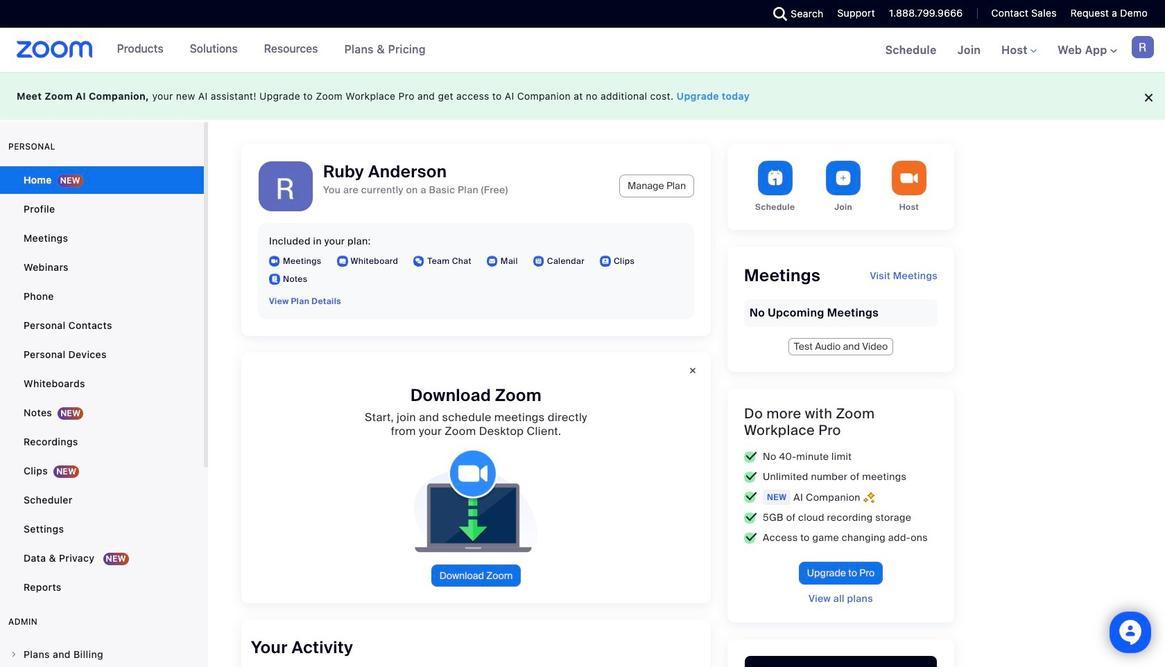 Task type: locate. For each thing, give the bounding box(es) containing it.
profile.zoom_mail image
[[487, 256, 498, 267]]

schedule image
[[758, 161, 792, 196]]

download zoom image
[[403, 450, 549, 554]]

2 check box image from the top
[[744, 472, 757, 483]]

profile.zoom_calendar image
[[533, 256, 544, 267]]

menu item
[[0, 642, 204, 668]]

meetings navigation
[[875, 28, 1165, 74]]

product information navigation
[[107, 28, 436, 72]]

footer
[[0, 72, 1165, 120]]

profile.zoom_clips image
[[600, 256, 611, 267]]

1 check box image from the top
[[744, 452, 757, 463]]

avatar image
[[259, 162, 313, 216]]

profile.zoom_meetings image
[[269, 256, 280, 267]]

profile.zoom_whiteboard image
[[337, 256, 348, 267]]

right image
[[10, 651, 18, 660]]

check box image
[[744, 452, 757, 463], [744, 472, 757, 483], [744, 492, 757, 503], [744, 513, 757, 524]]

personal menu menu
[[0, 166, 204, 603]]

profile picture image
[[1132, 36, 1154, 58]]

profile.zoom_team_chat image
[[413, 256, 425, 267]]

banner
[[0, 28, 1165, 74]]



Task type: vqa. For each thing, say whether or not it's contained in the screenshot.
Find
no



Task type: describe. For each thing, give the bounding box(es) containing it.
profile.zoom_notes image
[[269, 274, 280, 285]]

zoom logo image
[[17, 41, 93, 58]]

host image
[[892, 161, 926, 196]]

join image
[[826, 161, 861, 196]]

3 check box image from the top
[[744, 492, 757, 503]]

advanced feature image
[[863, 492, 874, 504]]

4 check box image from the top
[[744, 513, 757, 524]]

check box image
[[744, 533, 757, 544]]



